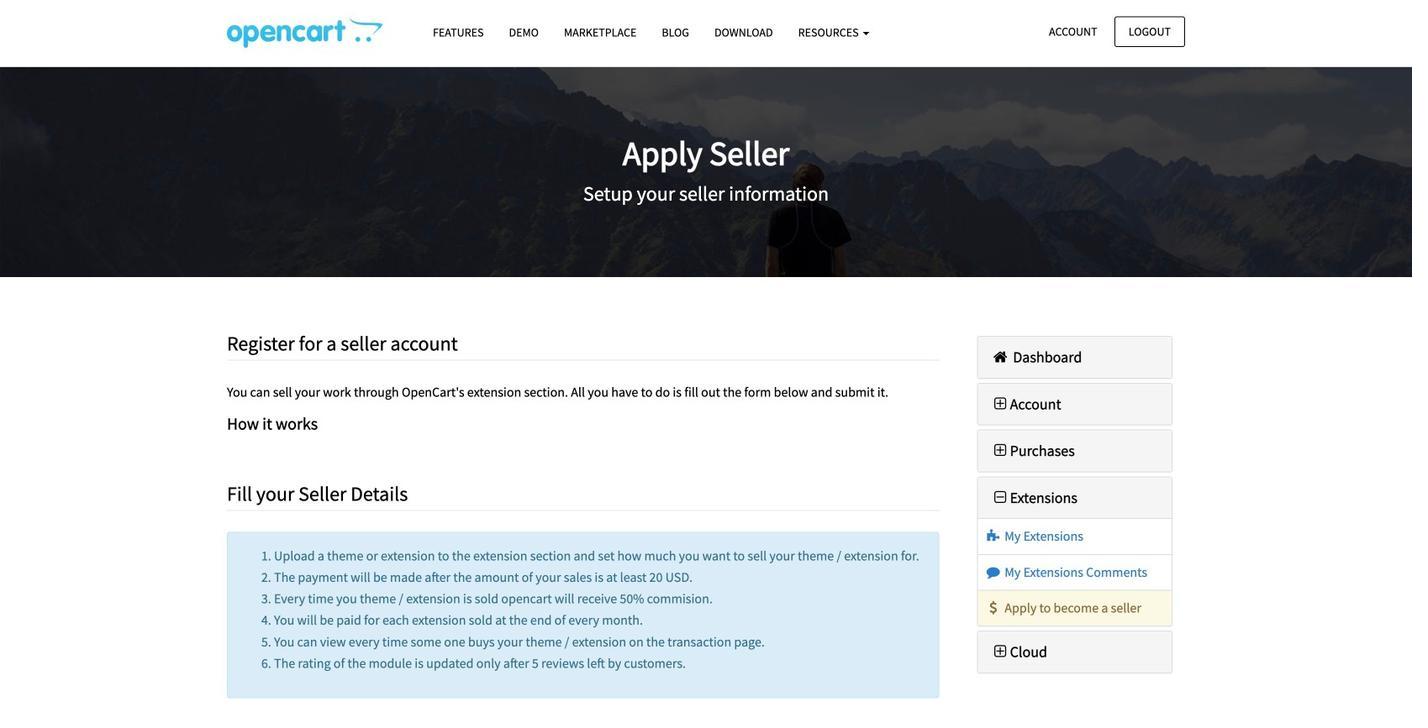 Task type: describe. For each thing, give the bounding box(es) containing it.
usd image
[[985, 602, 1002, 615]]

seller account image
[[227, 18, 383, 48]]

puzzle piece image
[[985, 530, 1002, 544]]

comment image
[[985, 566, 1002, 580]]



Task type: locate. For each thing, give the bounding box(es) containing it.
2 vertical spatial plus square o image
[[991, 645, 1010, 660]]

1 vertical spatial plus square o image
[[991, 444, 1010, 459]]

minus square o image
[[991, 490, 1010, 506]]

home image
[[991, 350, 1010, 365]]

2 plus square o image from the top
[[991, 444, 1010, 459]]

plus square o image down the home icon
[[991, 397, 1010, 412]]

0 vertical spatial plus square o image
[[991, 397, 1010, 412]]

plus square o image down usd image
[[991, 645, 1010, 660]]

1 plus square o image from the top
[[991, 397, 1010, 412]]

plus square o image
[[991, 397, 1010, 412], [991, 444, 1010, 459], [991, 645, 1010, 660]]

3 plus square o image from the top
[[991, 645, 1010, 660]]

plus square o image up minus square o image
[[991, 444, 1010, 459]]



Task type: vqa. For each thing, say whether or not it's contained in the screenshot.
plus square o image to the top
yes



